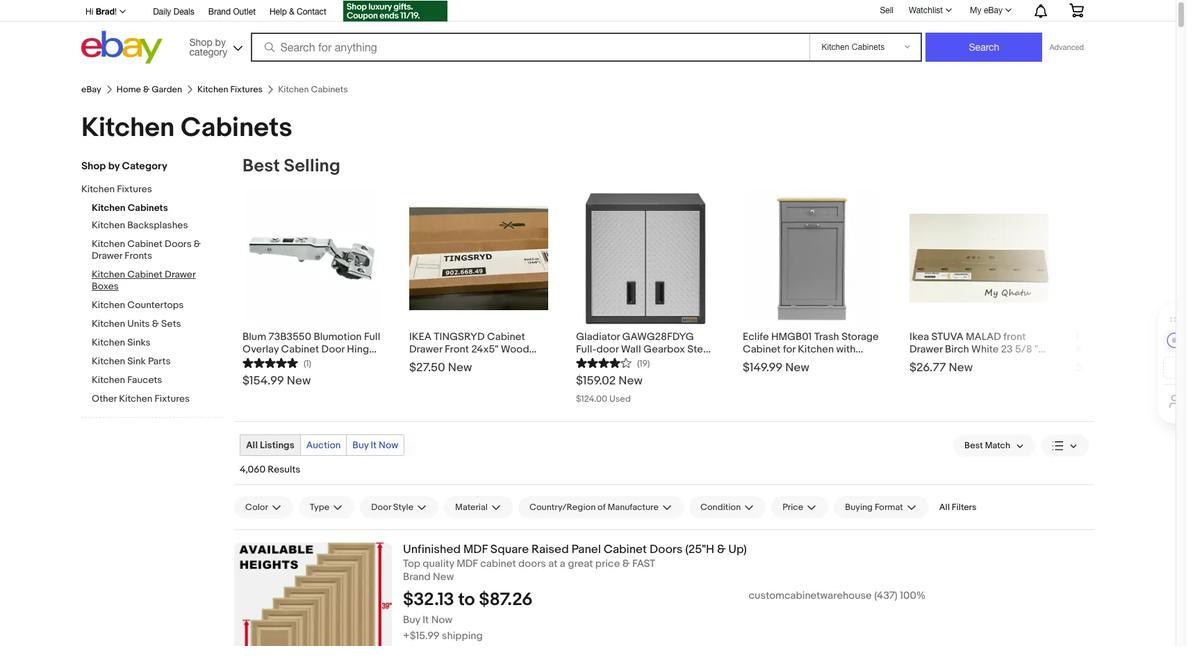 Task type: vqa. For each thing, say whether or not it's contained in the screenshot.


Task type: describe. For each thing, give the bounding box(es) containing it.
ikea tingsryd cabinet drawer front 24x5" wood effect black 902.668.49 - link
[[409, 328, 548, 369]]

cabinet down the kitchen backsplashes link
[[127, 238, 163, 250]]

ebay link
[[81, 84, 101, 95]]

help
[[270, 7, 287, 17]]

door
[[371, 502, 391, 513]]

$27.50 new
[[409, 361, 472, 375]]

it inside $32.13 to $87.26 buy it now +$15.99 shipping
[[423, 614, 429, 627]]

of
[[598, 502, 606, 513]]

!
[[115, 7, 117, 17]]

(19) link
[[576, 356, 650, 370]]

price button
[[771, 497, 828, 519]]

kitchen fixtures
[[197, 84, 263, 95]]

customcabinetwarehouse
[[749, 590, 872, 603]]

sell
[[880, 5, 894, 15]]

tingsryd
[[434, 331, 485, 344]]

account navigation
[[78, 0, 1094, 24]]

kitchen fixtures kitchen cabinets kitchen backsplashes kitchen cabinet doors & drawer fronts kitchen cabinet drawer boxes kitchen countertops kitchen units & sets kitchen sinks kitchen sink parts kitchen faucets other kitchen fixtures
[[81, 183, 201, 405]]

kitchen cabinet drawer boxes link
[[92, 269, 224, 294]]

$219.95
[[1076, 361, 1116, 375]]

$149.99
[[743, 361, 783, 375]]

front
[[1004, 331, 1026, 344]]

country/region of manufacture button
[[518, 497, 684, 519]]

$32.13
[[403, 590, 454, 611]]

wood
[[501, 343, 529, 356]]

2 vertical spatial fixtures
[[155, 393, 190, 405]]

$26.77
[[910, 361, 946, 375]]

doors inside the kitchen fixtures kitchen cabinets kitchen backsplashes kitchen cabinet doors & drawer fronts kitchen cabinet drawer boxes kitchen countertops kitchen units & sets kitchen sinks kitchen sink parts kitchen faucets other kitchen fixtures
[[165, 238, 192, 250]]

view: list view image
[[1052, 439, 1078, 453]]

material
[[455, 502, 488, 513]]

$154.99 new
[[242, 375, 311, 388]]

(1)
[[304, 359, 311, 370]]

ikea stuva malad front drawer birch white 23 5/8 " 1/4 " 102.522.76 image
[[910, 214, 1048, 303]]

blum 73b3550 blumotion full overlay cabinet door hinges with 110 degree opening angle - silver image
[[242, 189, 381, 328]]

home & garden
[[117, 84, 182, 95]]

results
[[268, 464, 300, 476]]

daily deals link
[[153, 5, 194, 20]]

daily
[[153, 7, 171, 17]]

none submit inside shop by category banner
[[926, 33, 1043, 62]]

watchlist
[[909, 6, 943, 15]]

unfinished
[[403, 543, 461, 557]]

shipping
[[442, 630, 483, 643]]

contact
[[297, 7, 326, 17]]

5/8
[[1015, 343, 1032, 356]]

buying
[[845, 502, 873, 513]]

doors inside unfinished mdf square raised panel cabinet doors (25"h & up) top quality mdf cabinet doors at a great price & fast brand new
[[650, 543, 683, 557]]

category
[[122, 160, 167, 173]]

fixtures for kitchen fixtures
[[230, 84, 263, 95]]

$159.02
[[576, 375, 616, 388]]

type button
[[299, 497, 355, 519]]

902.668.49
[[468, 356, 522, 369]]

kitchen units & sets link
[[92, 318, 224, 331]]

format
[[875, 502, 903, 513]]

at
[[548, 558, 558, 571]]

eclife hmgb01 trash storage cabinet for kitchen with drawer & removable cutting board - gray image
[[743, 189, 882, 328]]

shop by category banner
[[78, 0, 1094, 67]]

102.522.76
[[932, 356, 981, 369]]

birch
[[945, 343, 969, 356]]

$154.99
[[242, 375, 284, 388]]

ikea
[[409, 331, 431, 344]]

gladiator
[[576, 331, 620, 344]]

door style
[[371, 502, 413, 513]]

best selling
[[242, 156, 340, 177]]

front
[[445, 343, 469, 356]]

top
[[403, 558, 420, 571]]

to
[[458, 590, 475, 611]]

buying format button
[[834, 497, 928, 519]]

mdf up cabinet
[[463, 543, 488, 557]]

up)
[[728, 543, 747, 557]]

parts
[[148, 356, 171, 368]]

drawer inside ikea stuva malad front drawer birch white 23 5/8 " 1/4 " 102.522.76
[[910, 343, 943, 356]]

all for all listings
[[246, 440, 258, 452]]

$159.02 new $124.00 used
[[576, 375, 643, 405]]

new for $27.50 new
[[448, 361, 472, 375]]

great
[[568, 558, 593, 571]]

best match button
[[953, 435, 1035, 457]]

buy inside $32.13 to $87.26 buy it now +$15.99 shipping
[[403, 614, 420, 627]]

steel
[[687, 343, 712, 356]]

quality
[[423, 558, 454, 571]]

wall
[[621, 343, 641, 356]]

unfinished mdf square raised panel cabinet doors (25"h & up) image
[[234, 543, 392, 647]]

Search for anything text field
[[253, 34, 807, 60]]

house
[[1112, 331, 1143, 344]]

& left fast
[[622, 558, 630, 571]]

main content containing best selling
[[234, 156, 1186, 647]]

gladiator gawg28fdyg full-door wall gearbox steel cabinet link
[[576, 328, 715, 369]]

help & contact link
[[270, 5, 326, 20]]

0 vertical spatial buy
[[352, 440, 369, 452]]

(19)
[[637, 359, 650, 370]]

(1) link
[[242, 356, 311, 370]]

my ebay link
[[962, 2, 1018, 19]]

country/region
[[529, 502, 596, 513]]

hi brad !
[[85, 6, 117, 17]]

advanced
[[1049, 43, 1084, 51]]

category
[[189, 46, 227, 57]]

square
[[490, 543, 529, 557]]

shop for shop by category
[[81, 160, 106, 173]]

cabinet inside gladiator gawg28fdyg full-door wall gearbox steel cabinet
[[576, 356, 614, 369]]

$149.99 new
[[743, 361, 809, 375]]

all filters
[[939, 502, 977, 513]]

gladiator gawg28fdyg full-door wall gearbox steel cabinet image
[[576, 189, 715, 328]]

$219.95 new
[[1076, 361, 1142, 375]]

brand outlet link
[[208, 5, 256, 20]]

malad
[[966, 331, 1001, 344]]

price
[[782, 502, 803, 513]]



Task type: locate. For each thing, give the bounding box(es) containing it.
2 horizontal spatial fixtures
[[230, 84, 263, 95]]

& left up)
[[717, 543, 726, 557]]

condition button
[[689, 497, 766, 519]]

1 horizontal spatial cabinets
[[181, 112, 292, 145]]

unfinished mdf square raised panel cabinet doors (25"h & up) top quality mdf cabinet doors at a great price & fast brand new
[[403, 543, 747, 584]]

1 horizontal spatial shop
[[189, 36, 212, 48]]

1 horizontal spatial it
[[423, 614, 429, 627]]

it up the +$15.99
[[423, 614, 429, 627]]

by left category
[[108, 160, 120, 173]]

type
[[310, 502, 329, 513]]

new for $26.77 new
[[949, 361, 973, 375]]

all left filters
[[939, 502, 950, 513]]

color
[[245, 502, 268, 513]]

sink
[[127, 356, 146, 368]]

0 vertical spatial kitchen fixtures link
[[197, 84, 263, 95]]

fronts
[[125, 250, 152, 262]]

brand inside "link"
[[208, 7, 231, 17]]

new for $159.02 new $124.00 used
[[619, 375, 643, 388]]

1 horizontal spatial doors
[[650, 543, 683, 557]]

0 horizontal spatial fixtures
[[117, 183, 152, 195]]

fixtures down category
[[117, 183, 152, 195]]

0 vertical spatial brand
[[208, 7, 231, 17]]

buy right auction
[[352, 440, 369, 452]]

0 horizontal spatial ebay
[[81, 84, 101, 95]]

auction link
[[301, 436, 346, 456]]

1 horizontal spatial buy
[[403, 614, 420, 627]]

new down (1)
[[287, 375, 311, 388]]

full-
[[576, 343, 597, 356]]

ikea stuva malad front drawer birch white 23 5/8 " 1/4 " 102.522.76 link
[[910, 328, 1048, 369]]

1 horizontal spatial now
[[431, 614, 452, 627]]

mdf right "quality"
[[457, 558, 478, 571]]

shop inside shop by category
[[189, 36, 212, 48]]

1 horizontal spatial by
[[215, 36, 226, 48]]

faucets
[[127, 375, 162, 386]]

condition
[[700, 502, 741, 513]]

shop
[[189, 36, 212, 48], [81, 160, 106, 173]]

new for $219.95 new
[[1118, 361, 1142, 375]]

drawer up boxes
[[92, 250, 122, 262]]

color button
[[234, 497, 293, 519]]

best match
[[964, 441, 1010, 452]]

style
[[393, 502, 413, 513]]

it
[[371, 440, 377, 452], [423, 614, 429, 627]]

best for best selling
[[242, 156, 280, 177]]

0 horizontal spatial doors
[[165, 238, 192, 250]]

1 horizontal spatial brand
[[403, 571, 430, 584]]

0 vertical spatial doors
[[165, 238, 192, 250]]

0 vertical spatial all
[[246, 440, 258, 452]]

match
[[985, 441, 1010, 452]]

new right $149.99 at the bottom right
[[785, 361, 809, 375]]

1 vertical spatial doors
[[650, 543, 683, 557]]

all inside button
[[939, 502, 950, 513]]

brand up $32.13 on the left bottom of the page
[[403, 571, 430, 584]]

24x5"
[[471, 343, 498, 356]]

best left match in the bottom of the page
[[964, 441, 983, 452]]

a
[[560, 558, 565, 571]]

new inside unfinished mdf square raised panel cabinet doors (25"h & up) top quality mdf cabinet doors at a great price & fast brand new
[[433, 571, 454, 584]]

stuva
[[931, 331, 963, 344]]

drawer inside "ikea tingsryd cabinet drawer front 24x5" wood effect black 902.668.49 -"
[[409, 343, 442, 356]]

deals
[[173, 7, 194, 17]]

sets
[[161, 318, 181, 330]]

by for category
[[108, 160, 120, 173]]

0 vertical spatial ebay
[[984, 6, 1003, 15]]

your shopping cart image
[[1069, 3, 1085, 17]]

1 vertical spatial brand
[[403, 571, 430, 584]]

cabinet inside unfinished mdf square raised panel cabinet doors (25"h & up) top quality mdf cabinet doors at a great price & fast brand new
[[604, 543, 647, 557]]

1 horizontal spatial best
[[964, 441, 983, 452]]

best inside dropdown button
[[964, 441, 983, 452]]

new up the used
[[619, 375, 643, 388]]

by for category
[[215, 36, 226, 48]]

material button
[[444, 497, 513, 519]]

drawer
[[92, 250, 122, 262], [165, 269, 196, 281], [409, 343, 442, 356], [910, 343, 943, 356]]

by
[[215, 36, 226, 48], [108, 160, 120, 173]]

0 vertical spatial by
[[215, 36, 226, 48]]

buy up the +$15.99
[[403, 614, 420, 627]]

fast
[[632, 558, 655, 571]]

home
[[117, 84, 141, 95]]

kitchen backsplashes link
[[92, 220, 224, 233]]

0 horizontal spatial now
[[379, 440, 398, 452]]

kitchen faucets link
[[92, 375, 224, 388]]

doors up fast
[[650, 543, 683, 557]]

4,060
[[240, 464, 266, 476]]

outlet
[[233, 7, 256, 17]]

brand inside unfinished mdf square raised panel cabinet doors (25"h & up) top quality mdf cabinet doors at a great price & fast brand new
[[403, 571, 430, 584]]

shop left category
[[81, 160, 106, 173]]

brad
[[96, 6, 115, 17]]

all inside 'link'
[[246, 440, 258, 452]]

fixtures down kitchen faucets link
[[155, 393, 190, 405]]

" right 1/4
[[926, 356, 929, 369]]

cabinets up backsplashes
[[128, 202, 168, 214]]

& down the kitchen backsplashes link
[[194, 238, 201, 250]]

by inside shop by category
[[215, 36, 226, 48]]

23
[[1001, 343, 1013, 356]]

fixtures down shop by category dropdown button
[[230, 84, 263, 95]]

kitchen cabinet doors & drawer fronts link
[[92, 238, 224, 263]]

get the coupon image
[[343, 1, 447, 22]]

1 horizontal spatial "
[[1035, 343, 1038, 356]]

now up door style
[[379, 440, 398, 452]]

1 vertical spatial buy
[[403, 614, 420, 627]]

cabinets down kitchen fixtures
[[181, 112, 292, 145]]

new up $32.13 on the left bottom of the page
[[433, 571, 454, 584]]

shop by category
[[189, 36, 227, 57]]

ebay
[[984, 6, 1003, 15], [81, 84, 101, 95]]

1 vertical spatial kitchen fixtures link
[[81, 183, 213, 197]]

1 vertical spatial best
[[964, 441, 983, 452]]

kitchen sinks link
[[92, 337, 224, 350]]

$27.50
[[409, 361, 445, 375]]

black
[[440, 356, 466, 369]]

country/region of manufacture
[[529, 502, 659, 513]]

backsplashes
[[127, 220, 188, 231]]

cabinets
[[181, 112, 292, 145], [128, 202, 168, 214]]

brookings
[[1076, 343, 1124, 356]]

0 horizontal spatial "
[[926, 356, 929, 369]]

buy it now link
[[347, 436, 404, 456]]

1 vertical spatial it
[[423, 614, 429, 627]]

"
[[1035, 343, 1038, 356], [926, 356, 929, 369]]

cabinet up price
[[604, 543, 647, 557]]

& right "help"
[[289, 7, 294, 17]]

0 horizontal spatial buy
[[352, 440, 369, 452]]

design house 561324 brookings 12" base ca link
[[1076, 328, 1186, 369]]

0 vertical spatial now
[[379, 440, 398, 452]]

0 horizontal spatial all
[[246, 440, 258, 452]]

all up the 4,060
[[246, 440, 258, 452]]

kitchen fixtures link
[[197, 84, 263, 95], [81, 183, 213, 197]]

price
[[595, 558, 620, 571]]

cabinet inside "ikea tingsryd cabinet drawer front 24x5" wood effect black 902.668.49 -"
[[487, 331, 525, 344]]

new down front
[[448, 361, 472, 375]]

1 vertical spatial cabinets
[[128, 202, 168, 214]]

now down $32.13 on the left bottom of the page
[[431, 614, 452, 627]]

0 horizontal spatial brand
[[208, 7, 231, 17]]

1 vertical spatial shop
[[81, 160, 106, 173]]

0 horizontal spatial by
[[108, 160, 120, 173]]

kitchen
[[197, 84, 228, 95], [81, 112, 175, 145], [81, 183, 115, 195], [92, 202, 125, 214], [92, 220, 125, 231], [92, 238, 125, 250], [92, 269, 125, 281], [92, 299, 125, 311], [92, 318, 125, 330], [92, 337, 125, 349], [92, 356, 125, 368], [92, 375, 125, 386], [119, 393, 152, 405]]

doors
[[518, 558, 546, 571]]

ikea tingsryd cabinet drawer front 24x5" wood effect black 902.668.49 - image
[[409, 206, 548, 311]]

shop by category
[[81, 160, 167, 173]]

100%
[[900, 590, 926, 603]]

kitchen cabinets
[[81, 112, 292, 145]]

advanced link
[[1043, 33, 1091, 61]]

new inside $159.02 new $124.00 used
[[619, 375, 643, 388]]

mdf
[[463, 543, 488, 557], [457, 558, 478, 571]]

0 vertical spatial best
[[242, 156, 280, 177]]

0 horizontal spatial it
[[371, 440, 377, 452]]

design house 561324 brookings 12" base ca
[[1076, 331, 1186, 369]]

drawer up $26.77
[[910, 343, 943, 356]]

0 horizontal spatial best
[[242, 156, 280, 177]]

ebay left home
[[81, 84, 101, 95]]

by down the "brand outlet" "link"
[[215, 36, 226, 48]]

0 horizontal spatial shop
[[81, 160, 106, 173]]

new down 12"
[[1118, 361, 1142, 375]]

brand left outlet
[[208, 7, 231, 17]]

+$15.99
[[403, 630, 439, 643]]

gearbox
[[643, 343, 685, 356]]

doors down the kitchen backsplashes link
[[165, 238, 192, 250]]

all for all filters
[[939, 502, 950, 513]]

kitchen countertops link
[[92, 299, 224, 313]]

cabinet up "902.668.49"
[[487, 331, 525, 344]]

& left sets
[[152, 318, 159, 330]]

all listings link
[[240, 436, 300, 456]]

units
[[127, 318, 150, 330]]

0 vertical spatial shop
[[189, 36, 212, 48]]

4.1 out of 5 stars image
[[576, 356, 632, 370]]

now inside $32.13 to $87.26 buy it now +$15.99 shipping
[[431, 614, 452, 627]]

auction
[[306, 440, 341, 452]]

new for $149.99 new
[[785, 361, 809, 375]]

garden
[[152, 84, 182, 95]]

0 vertical spatial fixtures
[[230, 84, 263, 95]]

cabinets inside the kitchen fixtures kitchen cabinets kitchen backsplashes kitchen cabinet doors & drawer fronts kitchen cabinet drawer boxes kitchen countertops kitchen units & sets kitchen sinks kitchen sink parts kitchen faucets other kitchen fixtures
[[128, 202, 168, 214]]

daily deals
[[153, 7, 194, 17]]

best for best match
[[964, 441, 983, 452]]

1 horizontal spatial ebay
[[984, 6, 1003, 15]]

1 vertical spatial fixtures
[[117, 183, 152, 195]]

new down birch
[[949, 361, 973, 375]]

5 out of 5 stars image
[[242, 356, 298, 370]]

0 vertical spatial it
[[371, 440, 377, 452]]

& right home
[[143, 84, 150, 95]]

1 vertical spatial ebay
[[81, 84, 101, 95]]

listings
[[260, 440, 294, 452]]

cabinet
[[480, 558, 516, 571]]

shop by category button
[[183, 31, 246, 61]]

cabinet down fronts
[[127, 269, 163, 281]]

1 vertical spatial all
[[939, 502, 950, 513]]

cabinet up $159.02
[[576, 356, 614, 369]]

ikea tingsryd cabinet drawer front 24x5" wood effect black 902.668.49 -
[[409, 331, 529, 369]]

sinks
[[127, 337, 151, 349]]

ebay inside account navigation
[[984, 6, 1003, 15]]

1 horizontal spatial all
[[939, 502, 950, 513]]

1 horizontal spatial fixtures
[[155, 393, 190, 405]]

(25"h
[[685, 543, 714, 557]]

0 vertical spatial cabinets
[[181, 112, 292, 145]]

1 vertical spatial by
[[108, 160, 120, 173]]

kitchen sink parts link
[[92, 356, 224, 369]]

" right '5/8'
[[1035, 343, 1038, 356]]

ebay right my
[[984, 6, 1003, 15]]

new for $154.99 new
[[287, 375, 311, 388]]

shop down deals
[[189, 36, 212, 48]]

main content
[[234, 156, 1186, 647]]

it right auction
[[371, 440, 377, 452]]

drawer up the $27.50
[[409, 343, 442, 356]]

design house 561324 brookings 12" base cabinet white shaker image
[[1076, 189, 1186, 328]]

ikea
[[910, 331, 929, 344]]

& inside account navigation
[[289, 7, 294, 17]]

door style button
[[360, 497, 438, 519]]

best
[[242, 156, 280, 177], [964, 441, 983, 452]]

None submit
[[926, 33, 1043, 62]]

1 vertical spatial now
[[431, 614, 452, 627]]

unfinished mdf square raised panel cabinet doors (25"h & up) link
[[403, 543, 1094, 558]]

fixtures for kitchen fixtures kitchen cabinets kitchen backsplashes kitchen cabinet doors & drawer fronts kitchen cabinet drawer boxes kitchen countertops kitchen units & sets kitchen sinks kitchen sink parts kitchen faucets other kitchen fixtures
[[117, 183, 152, 195]]

best left selling
[[242, 156, 280, 177]]

fixtures
[[230, 84, 263, 95], [117, 183, 152, 195], [155, 393, 190, 405]]

0 horizontal spatial cabinets
[[128, 202, 168, 214]]

shop for shop by category
[[189, 36, 212, 48]]

drawer down kitchen cabinet doors & drawer fronts link
[[165, 269, 196, 281]]



